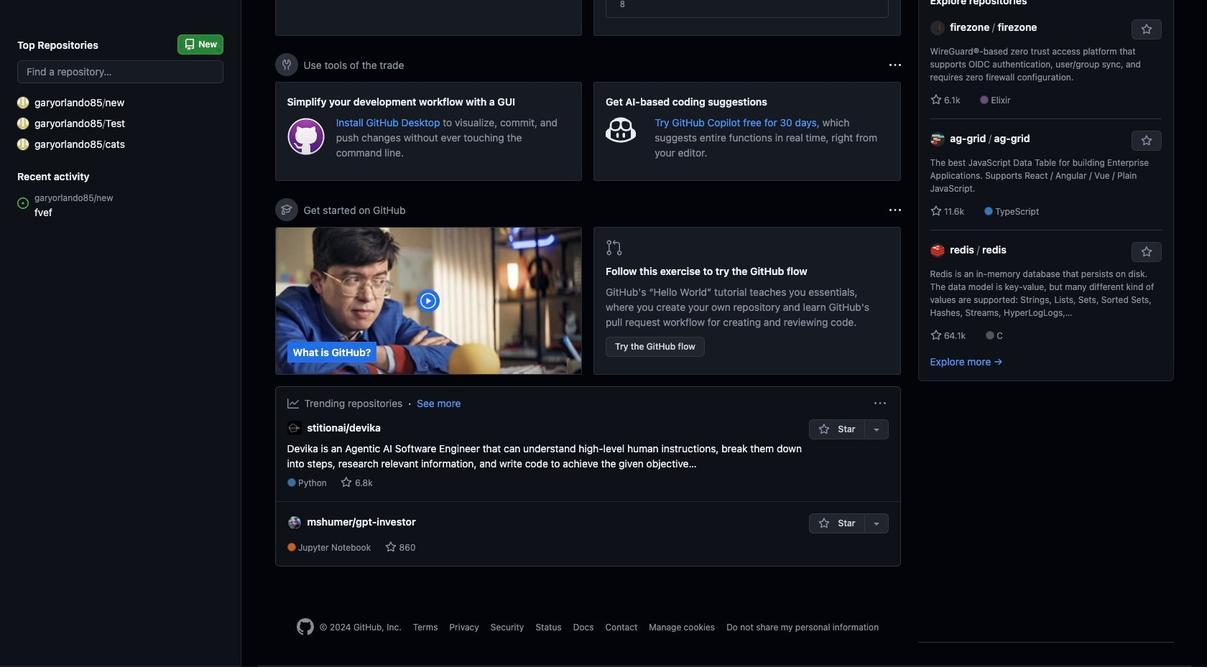 Task type: describe. For each thing, give the bounding box(es) containing it.
new image
[[17, 97, 29, 108]]

1 repo details element from the top
[[287, 478, 810, 491]]

add this repository to a list image for @stitionai profile icon in the bottom left of the page
[[871, 424, 883, 436]]

homepage image
[[297, 619, 314, 636]]

star this repository image for @ag-grid profile icon
[[1141, 135, 1153, 147]]

what is github? element
[[275, 227, 582, 375]]

graph image
[[287, 398, 299, 409]]

star image for @redis profile icon
[[931, 330, 942, 342]]

star image for @ag-grid profile icon
[[931, 206, 942, 217]]

github desktop image
[[287, 118, 325, 155]]

start a new repository element
[[275, 0, 582, 36]]

what is github? image
[[276, 228, 582, 375]]

simplify your development workflow with a gui element
[[275, 82, 582, 181]]

2 vertical spatial star image
[[819, 424, 831, 436]]

@mshumer profile image
[[287, 516, 302, 530]]

feed item heading menu image
[[875, 398, 886, 410]]

open issue image
[[17, 198, 29, 209]]

star this repository image for the @firezone profile image
[[1141, 24, 1153, 35]]

@redis profile image
[[931, 244, 945, 258]]

@ag-grid profile image
[[931, 133, 945, 147]]

try the github flow element
[[594, 227, 901, 375]]

git pull request image
[[606, 239, 623, 257]]

Find a repository… text field
[[17, 60, 224, 83]]

test image
[[17, 118, 29, 129]]

add this repository to a list image for @mshumer profile image
[[871, 519, 883, 530]]



Task type: locate. For each thing, give the bounding box(es) containing it.
star image
[[931, 94, 942, 106], [341, 478, 352, 489], [819, 519, 831, 530], [385, 542, 397, 553]]

2 vertical spatial star this repository image
[[1141, 247, 1153, 258]]

cats image
[[17, 138, 29, 150]]

tools image
[[281, 59, 292, 70]]

0 vertical spatial star this repository image
[[1141, 24, 1153, 35]]

star this repository image for @redis profile icon
[[1141, 247, 1153, 258]]

star image inside explore repositories navigation
[[931, 94, 942, 106]]

get ai-based coding suggestions element
[[594, 82, 901, 181]]

explore repositories navigation
[[919, 0, 1175, 382]]

1 vertical spatial add this repository to a list image
[[871, 519, 883, 530]]

0 vertical spatial add this repository to a list image
[[871, 424, 883, 436]]

1 vertical spatial star image
[[931, 330, 942, 342]]

2 star this repository image from the top
[[1141, 135, 1153, 147]]

1 vertical spatial repo details element
[[287, 542, 427, 555]]

mortar board image
[[281, 204, 292, 216]]

2 add this repository to a list image from the top
[[871, 519, 883, 530]]

star image
[[931, 206, 942, 217], [931, 330, 942, 342], [819, 424, 831, 436]]

0 vertical spatial repo details element
[[287, 478, 810, 491]]

add this repository to a list image
[[871, 424, 883, 436], [871, 519, 883, 530]]

play image
[[420, 293, 437, 310]]

star this repository image
[[1141, 24, 1153, 35], [1141, 135, 1153, 147], [1141, 247, 1153, 258]]

0 vertical spatial star image
[[931, 206, 942, 217]]

@firezone profile image
[[931, 21, 945, 35]]

2 repo details element from the top
[[287, 542, 427, 555]]

Top Repositories search field
[[17, 60, 224, 83]]

3 star this repository image from the top
[[1141, 247, 1153, 258]]

explore element
[[919, 0, 1175, 643]]

1 vertical spatial star this repository image
[[1141, 135, 1153, 147]]

1 add this repository to a list image from the top
[[871, 424, 883, 436]]

why am i seeing this? image
[[890, 59, 901, 71]]

1 star this repository image from the top
[[1141, 24, 1153, 35]]

repo details element
[[287, 478, 810, 491], [287, 542, 427, 555]]

why am i seeing this? image
[[890, 205, 901, 216]]

@stitionai profile image
[[287, 422, 302, 436]]



Task type: vqa. For each thing, say whether or not it's contained in the screenshot.
top Add this repository to a list icon
yes



